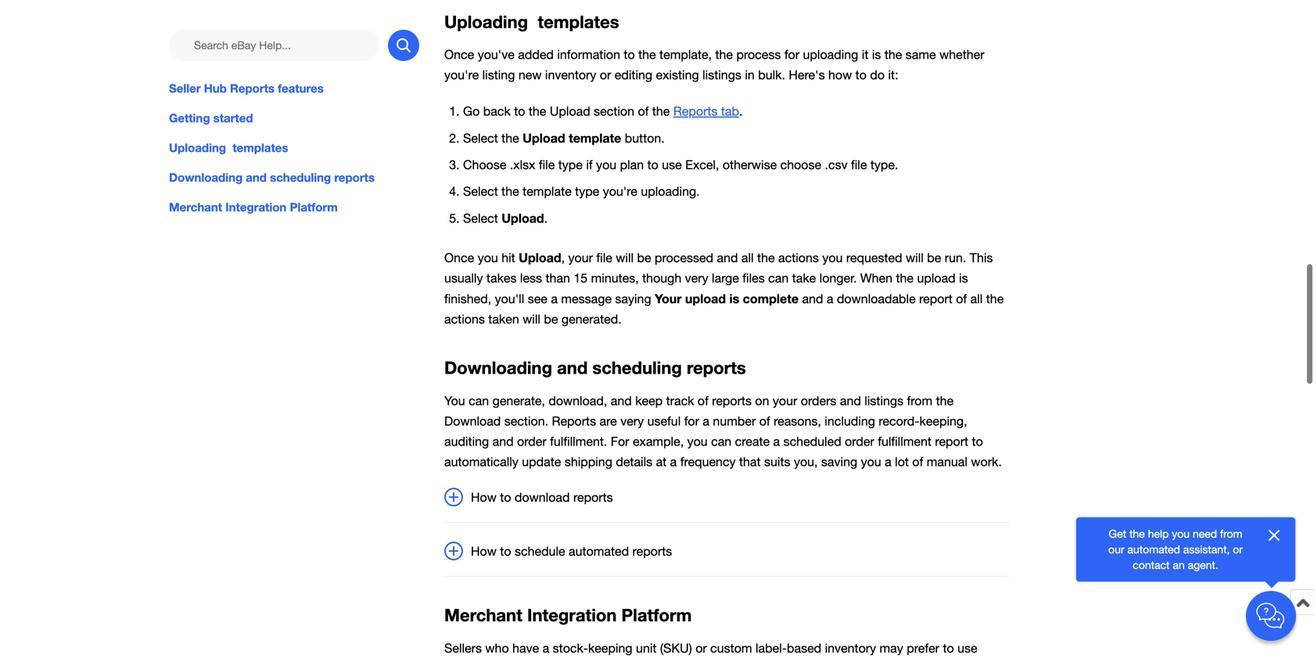 Task type: describe. For each thing, give the bounding box(es) containing it.
get
[[1109, 528, 1126, 541]]

see
[[528, 292, 547, 306]]

0 horizontal spatial downloading
[[169, 171, 243, 185]]

0 vertical spatial use
[[662, 157, 682, 172]]

be inside and a downloadable report of all the actions taken will be generated.
[[544, 312, 558, 327]]

to inside the you can generate, download, and keep track of reports on your orders and listings from the download section. reports are very useful for a number of reasons, including record-keeping, auditing and order fulfillment. for example, you can create a scheduled order fulfillment report to automatically update shipping details at a frequency that suits you, saving you a lot of manual work.
[[972, 435, 983, 449]]

are
[[600, 414, 617, 429]]

you inside , your file will be processed and all the actions you requested will be run. this usually takes less than 15 minutes, though very large files can take longer. when the upload is finished, you'll see a message saying
[[822, 251, 843, 265]]

to inside sellers who have a stock-keeping unit (sku) or custom label-based inventory may prefer to use ebay's merchant integration platform – another bulk management tool for high-volume sellers.
[[943, 641, 954, 656]]

who
[[485, 641, 509, 656]]

bulk.
[[758, 68, 785, 82]]

a right at
[[670, 455, 677, 469]]

reports inside dropdown button
[[632, 545, 672, 559]]

though
[[642, 271, 681, 285]]

the up the select upload .
[[502, 184, 519, 198]]

hub
[[204, 81, 227, 95]]

listings inside "once you've added information to the template, the process for uploading it is the same whether you're listing new inventory or editing existing listings in bulk. here's how to do it:"
[[703, 68, 741, 82]]

assistant,
[[1183, 543, 1230, 556]]

upload inside , your file will be processed and all the actions you requested will be run. this usually takes less than 15 minutes, though very large files can take longer. when the upload is finished, you'll see a message saying
[[917, 271, 956, 285]]

your inside , your file will be processed and all the actions you requested will be run. this usually takes less than 15 minutes, though very large files can take longer. when the upload is finished, you'll see a message saying
[[568, 251, 593, 265]]

. inside the select upload .
[[544, 211, 548, 225]]

for inside the you can generate, download, and keep track of reports on your orders and listings from the download section. reports are very useful for a number of reasons, including record-keeping, auditing and order fulfillment. for example, you can create a scheduled order fulfillment report to automatically update shipping details at a frequency that suits you, saving you a lot of manual work.
[[684, 414, 699, 429]]

, your file will be processed and all the actions you requested will be run. this usually takes less than 15 minutes, though very large files can take longer. when the upload is finished, you'll see a message saying
[[444, 251, 993, 306]]

button.
[[625, 131, 665, 145]]

for inside sellers who have a stock-keeping unit (sku) or custom label-based inventory may prefer to use ebay's merchant integration platform – another bulk management tool for high-volume sellers.
[[840, 662, 856, 663]]

and down uploading  templates link
[[246, 171, 267, 185]]

existing
[[656, 68, 699, 82]]

use inside sellers who have a stock-keeping unit (sku) or custom label-based inventory may prefer to use ebay's merchant integration platform – another bulk management tool for high-volume sellers.
[[958, 641, 977, 656]]

for inside "once you've added information to the template, the process for uploading it is the same whether you're listing new inventory or editing existing listings in bulk. here's how to do it:"
[[784, 47, 799, 62]]

features
[[278, 81, 324, 95]]

you're inside "once you've added information to the template, the process for uploading it is the same whether you're listing new inventory or editing existing listings in bulk. here's how to do it:"
[[444, 68, 479, 82]]

unit
[[636, 641, 657, 656]]

the inside get the help you need from our automated assistant, or contact an agent.
[[1130, 528, 1145, 541]]

from inside get the help you need from our automated assistant, or contact an agent.
[[1220, 528, 1243, 541]]

high-
[[859, 662, 888, 663]]

1 order from the left
[[517, 435, 547, 449]]

the inside select the upload template button.
[[502, 131, 519, 145]]

.xlsx
[[510, 157, 535, 172]]

have
[[512, 641, 539, 656]]

generate,
[[493, 394, 545, 408]]

an
[[1173, 559, 1185, 572]]

upload up "less"
[[519, 250, 561, 265]]

management
[[739, 662, 812, 663]]

file for and
[[596, 251, 612, 265]]

or inside sellers who have a stock-keeping unit (sku) or custom label-based inventory may prefer to use ebay's merchant integration platform – another bulk management tool for high-volume sellers.
[[696, 641, 707, 656]]

how to download reports
[[471, 491, 613, 505]]

finished,
[[444, 292, 491, 306]]

to inside dropdown button
[[500, 545, 511, 559]]

very inside the you can generate, download, and keep track of reports on your orders and listings from the download section. reports are very useful for a number of reasons, including record-keeping, auditing and order fulfillment. for example, you can create a scheduled order fulfillment report to automatically update shipping details at a frequency that suits you, saving you a lot of manual work.
[[620, 414, 644, 429]]

bulk
[[712, 662, 736, 663]]

2 horizontal spatial be
[[927, 251, 941, 265]]

2 vertical spatial can
[[711, 435, 732, 449]]

you inside get the help you need from our automated assistant, or contact an agent.
[[1172, 528, 1190, 541]]

integration inside sellers who have a stock-keeping unit (sku) or custom label-based inventory may prefer to use ebay's merchant integration platform – another bulk management tool for high-volume sellers.
[[542, 662, 602, 663]]

how
[[828, 68, 852, 82]]

contact
[[1133, 559, 1170, 572]]

you've
[[478, 47, 515, 62]]

section
[[594, 104, 634, 118]]

0 horizontal spatial reports
[[230, 81, 275, 95]]

once for information
[[444, 47, 474, 62]]

type for if
[[558, 157, 583, 172]]

downloading and scheduling reports link
[[169, 169, 419, 186]]

0 horizontal spatial is
[[729, 291, 739, 306]]

the up files
[[757, 251, 775, 265]]

keep
[[635, 394, 663, 408]]

processed
[[655, 251, 713, 265]]

you left lot
[[861, 455, 881, 469]]

download
[[515, 491, 570, 505]]

1 vertical spatial downloading
[[444, 358, 552, 378]]

ebay's
[[444, 662, 482, 663]]

auditing
[[444, 435, 489, 449]]

to left do
[[855, 68, 867, 82]]

seller hub reports features link
[[169, 80, 419, 97]]

how to download reports button
[[444, 488, 1009, 508]]

0 horizontal spatial downloading and scheduling reports
[[169, 171, 375, 185]]

2 horizontal spatial reports
[[673, 104, 718, 118]]

it:
[[888, 68, 898, 82]]

the inside and a downloadable report of all the actions taken will be generated.
[[986, 292, 1004, 306]]

1 vertical spatial merchant
[[444, 605, 522, 626]]

message
[[561, 292, 612, 306]]

fulfillment.
[[550, 435, 607, 449]]

prefer
[[907, 641, 939, 656]]

reports inside the you can generate, download, and keep track of reports on your orders and listings from the download section. reports are very useful for a number of reasons, including record-keeping, auditing and order fulfillment. for example, you can create a scheduled order fulfillment report to automatically update shipping details at a frequency that suits you, saving you a lot of manual work.
[[712, 394, 752, 408]]

your inside the you can generate, download, and keep track of reports on your orders and listings from the download section. reports are very useful for a number of reasons, including record-keeping, auditing and order fulfillment. for example, you can create a scheduled order fulfillment report to automatically update shipping details at a frequency that suits you, saving you a lot of manual work.
[[773, 394, 797, 408]]

that
[[739, 455, 761, 469]]

here's
[[789, 68, 825, 82]]

0 horizontal spatial merchant integration platform
[[169, 200, 338, 214]]

sellers who have a stock-keeping unit (sku) or custom label-based inventory may prefer to use ebay's merchant integration platform – another bulk management tool for high-volume sellers.
[[444, 641, 977, 663]]

your
[[655, 291, 682, 306]]

seller
[[169, 81, 201, 95]]

automated inside dropdown button
[[569, 545, 629, 559]]

upload up select the upload template button.
[[550, 104, 590, 118]]

taken
[[488, 312, 519, 327]]

actions inside , your file will be processed and all the actions you requested will be run. this usually takes less than 15 minutes, though very large files can take longer. when the upload is finished, you'll see a message saying
[[778, 251, 819, 265]]

for
[[611, 435, 629, 449]]

1 horizontal spatial merchant integration platform
[[444, 605, 692, 626]]

and up download,
[[557, 358, 588, 378]]

1 horizontal spatial be
[[637, 251, 651, 265]]

on
[[755, 394, 769, 408]]

type for you're
[[575, 184, 599, 198]]

choose
[[780, 157, 821, 172]]

you
[[444, 394, 465, 408]]

takes
[[486, 271, 517, 285]]

0 vertical spatial platform
[[290, 200, 338, 214]]

getting started
[[169, 111, 253, 125]]

do
[[870, 68, 885, 82]]

record-
[[879, 414, 919, 429]]

to up editing
[[624, 47, 635, 62]]

keeping,
[[919, 414, 967, 429]]

select the template type you're uploading.
[[463, 184, 700, 198]]

platform inside sellers who have a stock-keeping unit (sku) or custom label-based inventory may prefer to use ebay's merchant integration platform – another bulk management tool for high-volume sellers.
[[605, 662, 653, 663]]

a left lot
[[885, 455, 892, 469]]

lot
[[895, 455, 909, 469]]

started
[[213, 111, 253, 125]]

get the help you need from our automated assistant, or contact an agent. tooltip
[[1101, 526, 1250, 573]]

0 vertical spatial merchant
[[169, 200, 222, 214]]

back
[[483, 104, 511, 118]]

uploading
[[803, 47, 858, 62]]

to inside dropdown button
[[500, 491, 511, 505]]

custom
[[710, 641, 752, 656]]

very inside , your file will be processed and all the actions you requested will be run. this usually takes less than 15 minutes, though very large files can take longer. when the upload is finished, you'll see a message saying
[[685, 271, 708, 285]]

take
[[792, 271, 816, 285]]

reports inside dropdown button
[[573, 491, 613, 505]]

once for upload
[[444, 251, 474, 265]]

editing
[[615, 68, 652, 82]]

1 horizontal spatial .
[[739, 104, 743, 118]]

0 horizontal spatial can
[[469, 394, 489, 408]]

the down "new"
[[529, 104, 546, 118]]

track
[[666, 394, 694, 408]]

once you hit upload
[[444, 250, 561, 265]]

(sku)
[[660, 641, 692, 656]]

details
[[616, 455, 652, 469]]

is inside "once you've added information to the template, the process for uploading it is the same whether you're listing new inventory or editing existing listings in bulk. here's how to do it:"
[[872, 47, 881, 62]]

otherwise
[[723, 157, 777, 172]]

excel,
[[685, 157, 719, 172]]

if
[[586, 157, 593, 172]]

reports tab link
[[673, 104, 739, 118]]

.csv
[[825, 157, 848, 172]]

inventory inside "once you've added information to the template, the process for uploading it is the same whether you're listing new inventory or editing existing listings in bulk. here's how to do it:"
[[545, 68, 596, 82]]

1 vertical spatial template
[[523, 184, 572, 198]]

all inside and a downloadable report of all the actions taken will be generated.
[[970, 292, 983, 306]]

0 horizontal spatial uploading  templates
[[169, 141, 288, 155]]

1 vertical spatial you're
[[603, 184, 637, 198]]

from inside the you can generate, download, and keep track of reports on your orders and listings from the download section. reports are very useful for a number of reasons, including record-keeping, auditing and order fulfillment. for example, you can create a scheduled order fulfillment report to automatically update shipping details at a frequency that suits you, saving you a lot of manual work.
[[907, 394, 933, 408]]

will inside and a downloadable report of all the actions taken will be generated.
[[523, 312, 540, 327]]

seller hub reports features
[[169, 81, 324, 95]]

and up automatically
[[493, 435, 514, 449]]

template,
[[659, 47, 712, 62]]

you up frequency
[[687, 435, 708, 449]]

how to schedule automated reports
[[471, 545, 672, 559]]

1 vertical spatial integration
[[527, 605, 617, 626]]

longer.
[[820, 271, 857, 285]]

same
[[906, 47, 936, 62]]

than
[[546, 271, 570, 285]]

0 vertical spatial template
[[569, 130, 621, 145]]



Task type: vqa. For each thing, say whether or not it's contained in the screenshot.
Choose .xlsx file type if you plan to use Excel, otherwise choose .csv file type.
yes



Task type: locate. For each thing, give the bounding box(es) containing it.
listing
[[482, 68, 515, 82]]

of up button.
[[638, 104, 649, 118]]

to right plan
[[647, 157, 658, 172]]

upload down run. at the right of the page
[[917, 271, 956, 285]]

downloading and scheduling reports down uploading  templates link
[[169, 171, 375, 185]]

of
[[638, 104, 649, 118], [956, 292, 967, 306], [698, 394, 709, 408], [759, 414, 770, 429], [912, 455, 923, 469]]

reasons,
[[774, 414, 821, 429]]

0 horizontal spatial inventory
[[545, 68, 596, 82]]

how left schedule
[[471, 545, 497, 559]]

from up record-
[[907, 394, 933, 408]]

you right the help
[[1172, 528, 1190, 541]]

1 horizontal spatial use
[[958, 641, 977, 656]]

0 vertical spatial templates
[[538, 11, 619, 32]]

a inside , your file will be processed and all the actions you requested will be run. this usually takes less than 15 minutes, though very large files can take longer. when the upload is finished, you'll see a message saying
[[551, 292, 558, 306]]

select for upload
[[463, 211, 498, 225]]

a down longer.
[[827, 292, 833, 306]]

–
[[656, 662, 662, 663]]

you can generate, download, and keep track of reports on your orders and listings from the download section. reports are very useful for a number of reasons, including record-keeping, auditing and order fulfillment. for example, you can create a scheduled order fulfillment report to automatically update shipping details at a frequency that suits you, saving you a lot of manual work.
[[444, 394, 1002, 469]]

the up editing
[[638, 47, 656, 62]]

go back to the upload section of the reports tab .
[[463, 104, 743, 118]]

1 horizontal spatial or
[[696, 641, 707, 656]]

to left download
[[500, 491, 511, 505]]

a up suits
[[773, 435, 780, 449]]

help
[[1148, 528, 1169, 541]]

new
[[518, 68, 542, 82]]

downloading and scheduling reports up download,
[[444, 358, 746, 378]]

select up choose at the top left
[[463, 131, 498, 145]]

the
[[638, 47, 656, 62], [715, 47, 733, 62], [885, 47, 902, 62], [529, 104, 546, 118], [652, 104, 670, 118], [502, 131, 519, 145], [502, 184, 519, 198], [757, 251, 775, 265], [896, 271, 914, 285], [986, 292, 1004, 306], [936, 394, 954, 408], [1130, 528, 1145, 541]]

a right "have"
[[543, 641, 549, 656]]

can down the number
[[711, 435, 732, 449]]

for up here's
[[784, 47, 799, 62]]

need
[[1193, 528, 1217, 541]]

report up manual
[[935, 435, 968, 449]]

you right if
[[596, 157, 617, 172]]

1 horizontal spatial from
[[1220, 528, 1243, 541]]

you inside once you hit upload
[[478, 251, 498, 265]]

report inside the you can generate, download, and keep track of reports on your orders and listings from the download section. reports are very useful for a number of reasons, including record-keeping, auditing and order fulfillment. for example, you can create a scheduled order fulfillment report to automatically update shipping details at a frequency that suits you, saving you a lot of manual work.
[[935, 435, 968, 449]]

merchant integration platform down the downloading and scheduling reports link
[[169, 200, 338, 214]]

and down take
[[802, 292, 823, 306]]

0 vertical spatial once
[[444, 47, 474, 62]]

0 horizontal spatial or
[[600, 68, 611, 82]]

0 vertical spatial .
[[739, 104, 743, 118]]

2 vertical spatial integration
[[542, 662, 602, 663]]

information
[[557, 47, 620, 62]]

orders
[[801, 394, 837, 408]]

3 select from the top
[[463, 211, 498, 225]]

0 horizontal spatial very
[[620, 414, 644, 429]]

plan
[[620, 157, 644, 172]]

download
[[444, 414, 501, 429]]

process
[[736, 47, 781, 62]]

at
[[656, 455, 667, 469]]

of right "track"
[[698, 394, 709, 408]]

1 vertical spatial report
[[935, 435, 968, 449]]

file right the .csv
[[851, 157, 867, 172]]

sellers
[[444, 641, 482, 656]]

can up complete
[[768, 271, 789, 285]]

order
[[517, 435, 547, 449], [845, 435, 874, 449]]

0 horizontal spatial upload
[[685, 291, 726, 306]]

hit
[[502, 251, 515, 265]]

the up button.
[[652, 104, 670, 118]]

2 vertical spatial or
[[696, 641, 707, 656]]

0 vertical spatial very
[[685, 271, 708, 285]]

saving
[[821, 455, 857, 469]]

and up are
[[611, 394, 632, 408]]

to up sellers.
[[943, 641, 954, 656]]

another
[[666, 662, 709, 663]]

you up longer.
[[822, 251, 843, 265]]

2 horizontal spatial can
[[768, 271, 789, 285]]

1 horizontal spatial listings
[[865, 394, 904, 408]]

example,
[[633, 435, 684, 449]]

1 horizontal spatial upload
[[917, 271, 956, 285]]

scheduling down uploading  templates link
[[270, 171, 331, 185]]

0 vertical spatial listings
[[703, 68, 741, 82]]

upload up hit
[[502, 211, 544, 225]]

for right tool
[[840, 662, 856, 663]]

a right see
[[551, 292, 558, 306]]

section.
[[504, 414, 548, 429]]

1 horizontal spatial all
[[970, 292, 983, 306]]

1 horizontal spatial inventory
[[825, 641, 876, 656]]

1 vertical spatial your
[[773, 394, 797, 408]]

,
[[561, 251, 565, 265]]

0 vertical spatial inventory
[[545, 68, 596, 82]]

less
[[520, 271, 542, 285]]

downloading down getting started
[[169, 171, 243, 185]]

integration down stock-
[[542, 662, 602, 663]]

0 horizontal spatial all
[[741, 251, 754, 265]]

the left process
[[715, 47, 733, 62]]

the up it:
[[885, 47, 902, 62]]

1 horizontal spatial uploading  templates
[[444, 11, 619, 32]]

will right requested
[[906, 251, 924, 265]]

file for plan
[[539, 157, 555, 172]]

getting
[[169, 111, 210, 125]]

work.
[[971, 455, 1002, 469]]

how inside dropdown button
[[471, 545, 497, 559]]

in
[[745, 68, 755, 82]]

listings inside the you can generate, download, and keep track of reports on your orders and listings from the download section. reports are very useful for a number of reasons, including record-keeping, auditing and order fulfillment. for example, you can create a scheduled order fulfillment report to automatically update shipping details at a frequency that suits you, saving you a lot of manual work.
[[865, 394, 904, 408]]

0 horizontal spatial for
[[684, 414, 699, 429]]

0 vertical spatial for
[[784, 47, 799, 62]]

merchant
[[169, 200, 222, 214], [444, 605, 522, 626], [486, 662, 539, 663]]

to
[[624, 47, 635, 62], [855, 68, 867, 82], [514, 104, 525, 118], [647, 157, 658, 172], [972, 435, 983, 449], [500, 491, 511, 505], [500, 545, 511, 559], [943, 641, 954, 656]]

Search eBay Help... text field
[[169, 30, 379, 61]]

of right lot
[[912, 455, 923, 469]]

reports up started
[[230, 81, 275, 95]]

0 horizontal spatial scheduling
[[270, 171, 331, 185]]

1 vertical spatial from
[[1220, 528, 1243, 541]]

or up "another"
[[696, 641, 707, 656]]

inventory inside sellers who have a stock-keeping unit (sku) or custom label-based inventory may prefer to use ebay's merchant integration platform – another bulk management tool for high-volume sellers.
[[825, 641, 876, 656]]

is inside , your file will be processed and all the actions you requested will be run. this usually takes less than 15 minutes, though very large files can take longer. when the upload is finished, you'll see a message saying
[[959, 271, 968, 285]]

automated right schedule
[[569, 545, 629, 559]]

to left schedule
[[500, 545, 511, 559]]

1 vertical spatial upload
[[685, 291, 726, 306]]

reports left tab
[[673, 104, 718, 118]]

1 vertical spatial merchant integration platform
[[444, 605, 692, 626]]

your right ,
[[568, 251, 593, 265]]

1 vertical spatial very
[[620, 414, 644, 429]]

select
[[463, 131, 498, 145], [463, 184, 498, 198], [463, 211, 498, 225]]

saying
[[615, 292, 651, 306]]

0 vertical spatial select
[[463, 131, 498, 145]]

and
[[246, 171, 267, 185], [717, 251, 738, 265], [802, 292, 823, 306], [557, 358, 588, 378], [611, 394, 632, 408], [840, 394, 861, 408], [493, 435, 514, 449]]

listings left the in
[[703, 68, 741, 82]]

type left if
[[558, 157, 583, 172]]

whether
[[940, 47, 984, 62]]

2 horizontal spatial file
[[851, 157, 867, 172]]

report inside and a downloadable report of all the actions taken will be generated.
[[919, 292, 953, 306]]

use up uploading.
[[662, 157, 682, 172]]

1 horizontal spatial very
[[685, 271, 708, 285]]

the inside the you can generate, download, and keep track of reports on your orders and listings from the download section. reports are very useful for a number of reasons, including record-keeping, auditing and order fulfillment. for example, you can create a scheduled order fulfillment report to automatically update shipping details at a frequency that suits you, saving you a lot of manual work.
[[936, 394, 954, 408]]

2 vertical spatial for
[[840, 662, 856, 663]]

0 vertical spatial is
[[872, 47, 881, 62]]

or inside get the help you need from our automated assistant, or contact an agent.
[[1233, 543, 1243, 556]]

how for how to download reports
[[471, 491, 497, 505]]

1 horizontal spatial for
[[784, 47, 799, 62]]

0 horizontal spatial order
[[517, 435, 547, 449]]

1 horizontal spatial templates
[[538, 11, 619, 32]]

you're
[[444, 68, 479, 82], [603, 184, 637, 198]]

how to schedule automated reports button
[[444, 542, 1009, 562]]

from
[[907, 394, 933, 408], [1220, 528, 1243, 541]]

when
[[860, 271, 893, 285]]

is down large
[[729, 291, 739, 306]]

1 horizontal spatial reports
[[552, 414, 596, 429]]

reports inside the you can generate, download, and keep track of reports on your orders and listings from the download section. reports are very useful for a number of reasons, including record-keeping, auditing and order fulfillment. for example, you can create a scheduled order fulfillment report to automatically update shipping details at a frequency that suits you, saving you a lot of manual work.
[[552, 414, 596, 429]]

file
[[539, 157, 555, 172], [851, 157, 867, 172], [596, 251, 612, 265]]

integration
[[225, 200, 287, 214], [527, 605, 617, 626], [542, 662, 602, 663]]

choose .xlsx file type if you plan to use excel, otherwise choose .csv file type.
[[463, 157, 898, 172]]

platform
[[290, 200, 338, 214], [621, 605, 692, 626], [605, 662, 653, 663]]

upload
[[917, 271, 956, 285], [685, 291, 726, 306]]

templates up information
[[538, 11, 619, 32]]

1 select from the top
[[463, 131, 498, 145]]

requested
[[846, 251, 902, 265]]

2 vertical spatial is
[[729, 291, 739, 306]]

inventory
[[545, 68, 596, 82], [825, 641, 876, 656]]

and inside and a downloadable report of all the actions taken will be generated.
[[802, 292, 823, 306]]

keeping
[[588, 641, 633, 656]]

1 vertical spatial platform
[[621, 605, 692, 626]]

uploading.
[[641, 184, 700, 198]]

1 vertical spatial once
[[444, 251, 474, 265]]

will down see
[[523, 312, 540, 327]]

the down this
[[986, 292, 1004, 306]]

usually
[[444, 271, 483, 285]]

1 once from the top
[[444, 47, 474, 62]]

a left the number
[[703, 414, 709, 429]]

listings
[[703, 68, 741, 82], [865, 394, 904, 408]]

2 how from the top
[[471, 545, 497, 559]]

inventory down information
[[545, 68, 596, 82]]

0 horizontal spatial listings
[[703, 68, 741, 82]]

all down this
[[970, 292, 983, 306]]

1 vertical spatial all
[[970, 292, 983, 306]]

1 vertical spatial .
[[544, 211, 548, 225]]

order down 'section.' on the left of the page
[[517, 435, 547, 449]]

run.
[[945, 251, 966, 265]]

upload down large
[[685, 291, 726, 306]]

0 vertical spatial uploading  templates
[[444, 11, 619, 32]]

or down information
[[600, 68, 611, 82]]

downloadable
[[837, 292, 916, 306]]

downloading up generate,
[[444, 358, 552, 378]]

complete
[[743, 291, 799, 306]]

0 vertical spatial merchant integration platform
[[169, 200, 338, 214]]

select upload .
[[463, 211, 548, 225]]

platform up unit
[[621, 605, 692, 626]]

downloading and scheduling reports
[[169, 171, 375, 185], [444, 358, 746, 378]]

0 vertical spatial reports
[[230, 81, 275, 95]]

1 vertical spatial scheduling
[[592, 358, 682, 378]]

select for upload template
[[463, 131, 498, 145]]

0 horizontal spatial file
[[539, 157, 555, 172]]

you're down plan
[[603, 184, 637, 198]]

1 horizontal spatial downloading and scheduling reports
[[444, 358, 746, 378]]

report
[[919, 292, 953, 306], [935, 435, 968, 449]]

of down on
[[759, 414, 770, 429]]

the up keeping,
[[936, 394, 954, 408]]

1 horizontal spatial automated
[[1127, 543, 1180, 556]]

1 vertical spatial inventory
[[825, 641, 876, 656]]

once inside "once you've added information to the template, the process for uploading it is the same whether you're listing new inventory or editing existing listings in bulk. here's how to do it:"
[[444, 47, 474, 62]]

can inside , your file will be processed and all the actions you requested will be run. this usually takes less than 15 minutes, though very large files can take longer. when the upload is finished, you'll see a message saying
[[768, 271, 789, 285]]

2 select from the top
[[463, 184, 498, 198]]

2 vertical spatial merchant
[[486, 662, 539, 663]]

for
[[784, 47, 799, 62], [684, 414, 699, 429], [840, 662, 856, 663]]

automated
[[1127, 543, 1180, 556], [569, 545, 629, 559]]

once left you've
[[444, 47, 474, 62]]

actions inside and a downloadable report of all the actions taken will be generated.
[[444, 312, 485, 327]]

a inside and a downloadable report of all the actions taken will be generated.
[[827, 292, 833, 306]]

upload up .xlsx
[[523, 130, 565, 145]]

0 vertical spatial scheduling
[[270, 171, 331, 185]]

the right get
[[1130, 528, 1145, 541]]

of inside and a downloadable report of all the actions taken will be generated.
[[956, 292, 967, 306]]

1 horizontal spatial will
[[616, 251, 634, 265]]

2 vertical spatial reports
[[552, 414, 596, 429]]

frequency
[[680, 455, 736, 469]]

added
[[518, 47, 554, 62]]

inventory up high-
[[825, 641, 876, 656]]

templates inside uploading  templates link
[[233, 141, 288, 155]]

manual
[[927, 455, 968, 469]]

2 horizontal spatial for
[[840, 662, 856, 663]]

how inside dropdown button
[[471, 491, 497, 505]]

1 vertical spatial templates
[[233, 141, 288, 155]]

0 vertical spatial your
[[568, 251, 593, 265]]

select inside select the upload template button.
[[463, 131, 498, 145]]

very down processed
[[685, 271, 708, 285]]

you're left listing
[[444, 68, 479, 82]]

0 vertical spatial upload
[[917, 271, 956, 285]]

the right when
[[896, 271, 914, 285]]

0 vertical spatial integration
[[225, 200, 287, 214]]

1 vertical spatial how
[[471, 545, 497, 559]]

type.
[[871, 157, 898, 172]]

a inside sellers who have a stock-keeping unit (sku) or custom label-based inventory may prefer to use ebay's merchant integration platform – another bulk management tool for high-volume sellers.
[[543, 641, 549, 656]]

1 vertical spatial type
[[575, 184, 599, 198]]

merchant integration platform link
[[169, 199, 419, 216]]

2 vertical spatial select
[[463, 211, 498, 225]]

use
[[662, 157, 682, 172], [958, 641, 977, 656]]

for down "track"
[[684, 414, 699, 429]]

or inside "once you've added information to the template, the process for uploading it is the same whether you're listing new inventory or editing existing listings in bulk. here's how to do it:"
[[600, 68, 611, 82]]

label-
[[756, 641, 787, 656]]

file inside , your file will be processed and all the actions you requested will be run. this usually takes less than 15 minutes, though very large files can take longer. when the upload is finished, you'll see a message saying
[[596, 251, 612, 265]]

template down .xlsx
[[523, 184, 572, 198]]

reports
[[334, 171, 375, 185], [687, 358, 746, 378], [712, 394, 752, 408], [573, 491, 613, 505], [632, 545, 672, 559]]

select inside the select upload .
[[463, 211, 498, 225]]

choose
[[463, 157, 506, 172]]

agent.
[[1188, 559, 1218, 572]]

volume
[[888, 662, 928, 663]]

be up the though on the top
[[637, 251, 651, 265]]

0 vertical spatial how
[[471, 491, 497, 505]]

1 vertical spatial uploading  templates
[[169, 141, 288, 155]]

is down run. at the right of the page
[[959, 271, 968, 285]]

2 horizontal spatial will
[[906, 251, 924, 265]]

0 vertical spatial all
[[741, 251, 754, 265]]

0 horizontal spatial be
[[544, 312, 558, 327]]

select up once you hit upload
[[463, 211, 498, 225]]

merchant inside sellers who have a stock-keeping unit (sku) or custom label-based inventory may prefer to use ebay's merchant integration platform – another bulk management tool for high-volume sellers.
[[486, 662, 539, 663]]

can up download
[[469, 394, 489, 408]]

to up 'work.'
[[972, 435, 983, 449]]

0 horizontal spatial you're
[[444, 68, 479, 82]]

automated inside get the help you need from our automated assistant, or contact an agent.
[[1127, 543, 1180, 556]]

1 how from the top
[[471, 491, 497, 505]]

merchant integration platform up stock-
[[444, 605, 692, 626]]

file right .xlsx
[[539, 157, 555, 172]]

uploading  templates link
[[169, 139, 419, 157]]

file up minutes,
[[596, 251, 612, 265]]

files
[[743, 271, 765, 285]]

the up .xlsx
[[502, 131, 519, 145]]

0 vertical spatial downloading and scheduling reports
[[169, 171, 375, 185]]

0 horizontal spatial will
[[523, 312, 540, 327]]

1 horizontal spatial scheduling
[[592, 358, 682, 378]]

your upload is complete
[[655, 291, 799, 306]]

downloading
[[169, 171, 243, 185], [444, 358, 552, 378]]

0 vertical spatial can
[[768, 271, 789, 285]]

how for how to schedule automated reports
[[471, 545, 497, 559]]

1 vertical spatial select
[[463, 184, 498, 198]]

2 order from the left
[[845, 435, 874, 449]]

once up the usually
[[444, 251, 474, 265]]

1 horizontal spatial downloading
[[444, 358, 552, 378]]

1 horizontal spatial order
[[845, 435, 874, 449]]

and up including on the right of the page
[[840, 394, 861, 408]]

to right back
[[514, 104, 525, 118]]

tool
[[816, 662, 837, 663]]

scheduling up keep
[[592, 358, 682, 378]]

shipping
[[565, 455, 612, 469]]

0 vertical spatial or
[[600, 68, 611, 82]]

get the help you need from our automated assistant, or contact an agent.
[[1108, 528, 1243, 572]]

and up large
[[717, 251, 738, 265]]

2 once from the top
[[444, 251, 474, 265]]

1 vertical spatial downloading and scheduling reports
[[444, 358, 746, 378]]

and inside , your file will be processed and all the actions you requested will be run. this usually takes less than 15 minutes, though very large files can take longer. when the upload is finished, you'll see a message saying
[[717, 251, 738, 265]]

be down see
[[544, 312, 558, 327]]

will up minutes,
[[616, 251, 634, 265]]

. down "once you've added information to the template, the process for uploading it is the same whether you're listing new inventory or editing existing listings in bulk. here's how to do it:"
[[739, 104, 743, 118]]

1 vertical spatial listings
[[865, 394, 904, 408]]

1 vertical spatial actions
[[444, 312, 485, 327]]

integration down the downloading and scheduling reports link
[[225, 200, 287, 214]]

actions down finished,
[[444, 312, 485, 327]]

all inside , your file will be processed and all the actions you requested will be run. this usually takes less than 15 minutes, though very large files can take longer. when the upload is finished, you'll see a message saying
[[741, 251, 754, 265]]

from right 'need'
[[1220, 528, 1243, 541]]

0 vertical spatial downloading
[[169, 171, 243, 185]]

may
[[880, 641, 903, 656]]

a
[[551, 292, 558, 306], [827, 292, 833, 306], [703, 414, 709, 429], [773, 435, 780, 449], [670, 455, 677, 469], [885, 455, 892, 469], [543, 641, 549, 656]]

1 horizontal spatial your
[[773, 394, 797, 408]]

once inside once you hit upload
[[444, 251, 474, 265]]

you left hit
[[478, 251, 498, 265]]



